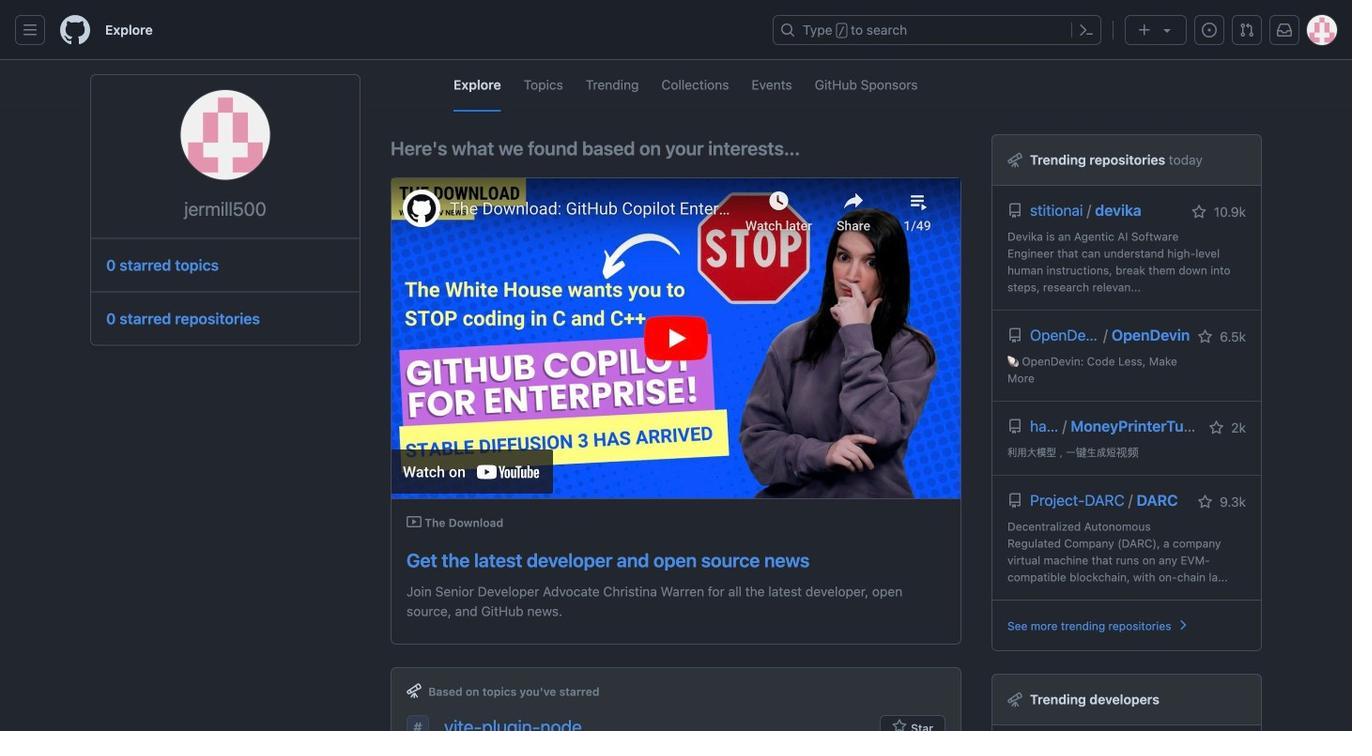 Task type: locate. For each thing, give the bounding box(es) containing it.
1 these results are generated by github computers image from the top
[[1008, 153, 1023, 168]]

2 these results are generated by github computers image from the top
[[1008, 693, 1023, 708]]

1 vertical spatial these results are generated by github computers image
[[1008, 693, 1023, 708]]

1 vertical spatial star image
[[1198, 330, 1213, 345]]

triangle down image
[[1160, 23, 1175, 38]]

issue opened image
[[1202, 23, 1217, 38]]

0 vertical spatial star image
[[1192, 205, 1207, 220]]

video image
[[407, 515, 422, 530]]

these results are generated by github computers element
[[1008, 150, 1023, 170], [1008, 690, 1023, 710]]

0 vertical spatial these results are generated by github computers image
[[1008, 153, 1023, 168]]

telescope image
[[407, 684, 422, 699]]

star image for fourth 'repo' icon from the bottom of the page
[[1192, 205, 1207, 220]]

star image
[[1198, 495, 1213, 510]]

these results are generated by github computers image for first these results are generated by github computers element from the top of the page
[[1008, 153, 1023, 168]]

3 repo image from the top
[[1008, 419, 1023, 434]]

these results are generated by github computers image
[[1008, 153, 1023, 168], [1008, 693, 1023, 708]]

1 vertical spatial these results are generated by github computers element
[[1008, 690, 1023, 710]]

star image
[[1192, 205, 1207, 220], [1198, 330, 1213, 345], [1209, 421, 1224, 436]]

star image for second 'repo' icon from the bottom
[[1209, 421, 1224, 436]]

2 vertical spatial star image
[[1209, 421, 1224, 436]]

0 vertical spatial these results are generated by github computers element
[[1008, 150, 1023, 170]]

2 repo image from the top
[[1008, 328, 1023, 343]]

repo image
[[1008, 203, 1023, 218], [1008, 328, 1023, 343], [1008, 419, 1023, 434], [1008, 494, 1023, 509]]

star image for third 'repo' icon from the bottom
[[1198, 330, 1213, 345]]



Task type: describe. For each thing, give the bounding box(es) containing it.
these results are generated by github computers image for first these results are generated by github computers element from the bottom
[[1008, 693, 1023, 708]]

@jermill500 image
[[181, 90, 270, 180]]

2 these results are generated by github computers element from the top
[[1008, 690, 1023, 710]]

1 repo image from the top
[[1008, 203, 1023, 218]]

star vite-plugin-node image
[[892, 719, 907, 732]]

homepage image
[[60, 15, 90, 45]]

1 these results are generated by github computers element from the top
[[1008, 150, 1023, 170]]

4 repo image from the top
[[1008, 494, 1023, 509]]

plus image
[[1137, 23, 1152, 38]]

git pull request image
[[1240, 23, 1255, 38]]

command palette image
[[1079, 23, 1094, 38]]

notifications image
[[1277, 23, 1292, 38]]

chevron right image
[[1175, 618, 1190, 633]]



Task type: vqa. For each thing, say whether or not it's contained in the screenshot.
plus icon
yes



